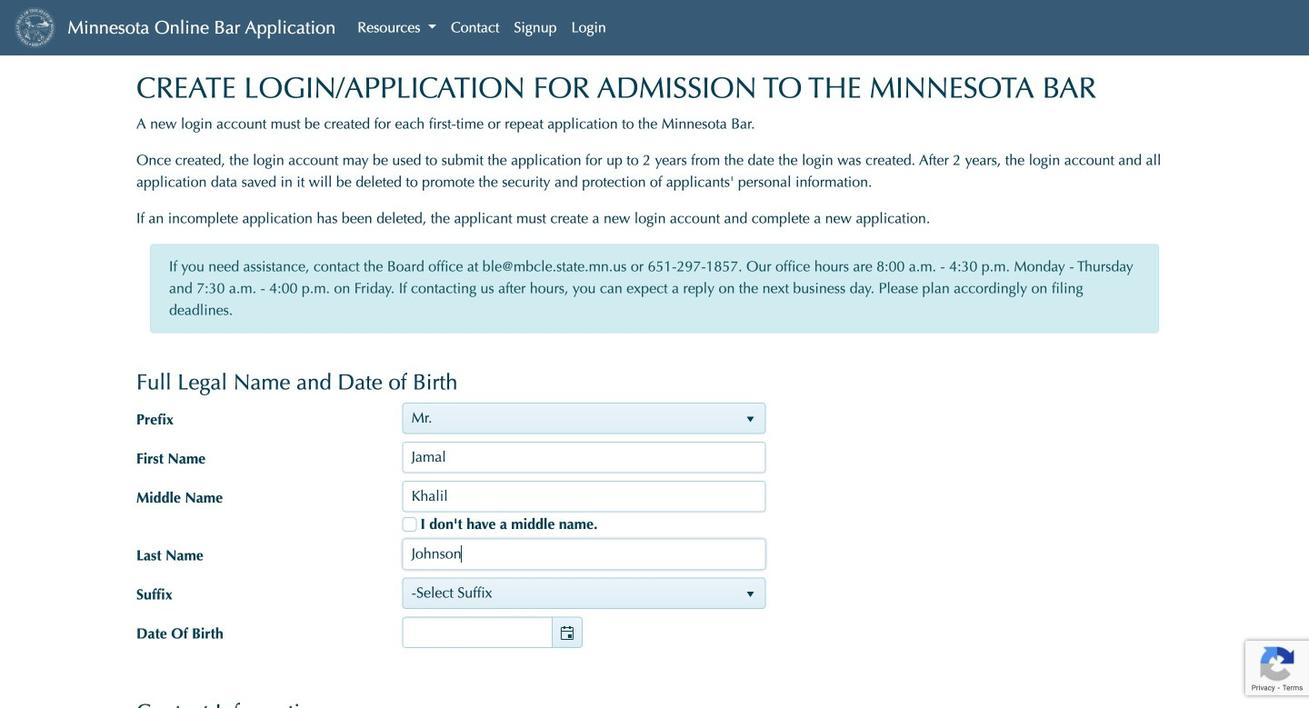 Task type: describe. For each thing, give the bounding box(es) containing it.
1 option from the top
[[403, 404, 736, 433]]

1 list box from the top
[[402, 403, 766, 434]]

2 list box from the top
[[402, 578, 766, 609]]

2 option from the top
[[403, 579, 736, 608]]

Last Name field
[[403, 540, 765, 569]]



Task type: locate. For each thing, give the bounding box(es) containing it.
First Name field
[[403, 443, 765, 472]]

mn state seal image
[[15, 7, 55, 48]]

None text field
[[403, 618, 553, 647]]

list box up first name field
[[402, 403, 766, 434]]

None checkbox
[[402, 517, 417, 532]]

option up select "image"
[[403, 579, 736, 608]]

1 vertical spatial option
[[403, 579, 736, 608]]

0 vertical spatial list box
[[402, 403, 766, 434]]

option up first name field
[[403, 404, 736, 433]]

list box
[[402, 403, 766, 434], [402, 578, 766, 609]]

select image
[[560, 627, 575, 641]]

option
[[403, 404, 736, 433], [403, 579, 736, 608]]

1 vertical spatial list box
[[402, 578, 766, 609]]

Middle Name field
[[403, 482, 765, 511]]

list box down last name field
[[402, 578, 766, 609]]

0 vertical spatial option
[[403, 404, 736, 433]]



